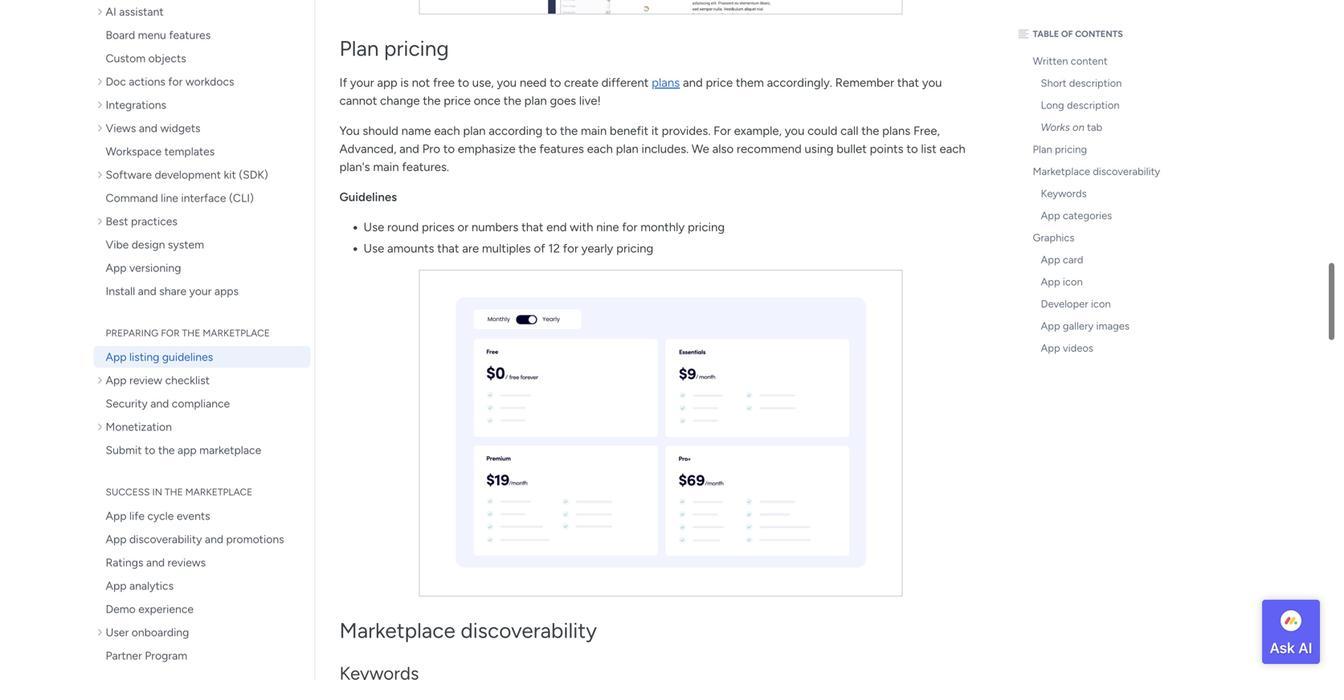 Task type: describe. For each thing, give the bounding box(es) containing it.
design
[[132, 238, 165, 252]]

show subpages for software development kit (sdk) image
[[98, 169, 106, 180]]

marketplace discoverability link
[[1015, 161, 1192, 183]]

pricing up not
[[384, 36, 449, 61]]

goes
[[550, 94, 576, 108]]

round
[[387, 220, 419, 235]]

1046 image
[[419, 270, 903, 597]]

marketplace for security and compliance
[[203, 328, 270, 339]]

yearly
[[582, 241, 614, 256]]

show subpages for best practices image
[[98, 216, 106, 227]]

pricing down nine
[[617, 241, 654, 256]]

kit
[[224, 168, 236, 182]]

app gallery images
[[1041, 320, 1130, 333]]

reviews
[[168, 556, 206, 570]]

app life cycle events link
[[94, 506, 311, 527]]

best practices link
[[94, 211, 311, 232]]

install and share your apps link
[[94, 281, 311, 302]]

doc
[[106, 75, 126, 88]]

written content
[[1033, 55, 1108, 68]]

short description link
[[1023, 72, 1192, 94]]

2 horizontal spatial discoverability
[[1093, 165, 1161, 178]]

0 horizontal spatial app
[[178, 444, 197, 457]]

0 horizontal spatial each
[[434, 124, 460, 138]]

show subpages for doc actions for workdocs image
[[98, 76, 106, 87]]

command line interface (cli)
[[106, 191, 254, 205]]

success
[[106, 487, 150, 498]]

is
[[401, 76, 409, 90]]

list
[[921, 142, 937, 156]]

app versioning link
[[94, 257, 311, 279]]

short
[[1041, 77, 1067, 90]]

app for app listing guidelines
[[106, 350, 127, 364]]

app gallery images link
[[1023, 315, 1192, 338]]

show subpages for app review checklist image
[[98, 375, 106, 386]]

content
[[1071, 55, 1108, 68]]

1 vertical spatial your
[[189, 285, 212, 298]]

to up "goes"
[[550, 76, 561, 90]]

app listing guidelines
[[106, 350, 213, 364]]

name
[[402, 124, 431, 138]]

integrations link
[[94, 94, 311, 116]]

security and compliance
[[106, 397, 230, 411]]

app discoverability and promotions link
[[94, 529, 311, 551]]

in
[[152, 487, 162, 498]]

project logo image
[[1279, 609, 1305, 634]]

0 horizontal spatial marketplace discoverability
[[340, 619, 597, 644]]

best practices
[[106, 215, 178, 228]]

app review checklist
[[106, 374, 210, 387]]

long
[[1041, 99, 1065, 112]]

cannot
[[340, 94, 377, 108]]

recommend
[[737, 142, 802, 156]]

with
[[570, 220, 594, 235]]

preparing
[[106, 328, 159, 339]]

pricing inside plan pricing link
[[1055, 143, 1088, 156]]

user onboarding
[[106, 626, 189, 640]]

app analytics
[[106, 580, 174, 593]]

custom objects
[[106, 51, 186, 65]]

the right in
[[165, 487, 183, 498]]

developer
[[1041, 298, 1089, 311]]

app for app videos
[[1041, 342, 1061, 355]]

description for long description
[[1067, 99, 1120, 112]]

monthly
[[641, 220, 685, 235]]

views
[[106, 121, 136, 135]]

app for app discoverability and promotions
[[106, 533, 127, 547]]

app for app analytics
[[106, 580, 127, 593]]

includes.
[[642, 142, 689, 156]]

remember
[[836, 76, 895, 90]]

views and widgets link
[[94, 117, 311, 139]]

the down not
[[423, 94, 441, 108]]

for right nine
[[622, 220, 638, 235]]

user onboarding link
[[94, 622, 311, 644]]

user
[[106, 626, 129, 640]]

to left list
[[907, 142, 918, 156]]

1 horizontal spatial marketplace discoverability
[[1033, 165, 1161, 178]]

graphics link
[[1015, 227, 1192, 249]]

numbers
[[472, 220, 519, 235]]

menu
[[138, 28, 166, 42]]

icon for developer icon
[[1091, 298, 1111, 311]]

actions
[[129, 75, 166, 88]]

widgets
[[160, 121, 201, 135]]

app for app categories
[[1041, 209, 1061, 222]]

and down app versioning
[[138, 285, 157, 298]]

written
[[1033, 55, 1069, 68]]

prices
[[422, 220, 455, 235]]

share
[[159, 285, 187, 298]]

0 vertical spatial ai
[[106, 5, 116, 18]]

plan's
[[340, 160, 370, 174]]

and down app review checklist
[[150, 397, 169, 411]]

the down "goes"
[[560, 124, 578, 138]]

templates
[[164, 145, 215, 158]]

command
[[106, 191, 158, 205]]

show subpages for ai assistant image
[[98, 6, 106, 17]]

ratings and reviews link
[[94, 552, 311, 574]]

guidelines
[[340, 190, 397, 205]]

using
[[805, 142, 834, 156]]

that for numbers
[[522, 220, 544, 235]]

1 horizontal spatial main
[[581, 124, 607, 138]]

analytics
[[129, 580, 174, 593]]

(cli)
[[229, 191, 254, 205]]

nine
[[597, 220, 619, 235]]

developer icon link
[[1023, 293, 1192, 315]]

use round prices or numbers that end with nine for monthly pricing use amounts that are multiples of 12 for yearly pricing
[[364, 220, 725, 256]]

icon for app icon
[[1063, 276, 1083, 289]]

free
[[433, 76, 455, 90]]

for right 12
[[563, 241, 579, 256]]

to right 'pro'
[[443, 142, 455, 156]]

0 horizontal spatial plan
[[463, 124, 486, 138]]

preparing for the marketplace
[[106, 328, 270, 339]]

description for short description
[[1070, 77, 1122, 90]]

app for app card
[[1041, 254, 1061, 266]]

partner program link
[[94, 645, 311, 667]]

1 vertical spatial marketplace
[[199, 444, 261, 457]]

0 horizontal spatial plan
[[340, 36, 379, 61]]

1 horizontal spatial discoverability
[[461, 619, 597, 644]]

for up app listing guidelines
[[161, 328, 180, 339]]

board menu features
[[106, 28, 211, 42]]

0 vertical spatial price
[[706, 76, 733, 90]]

0 vertical spatial plan pricing
[[340, 36, 449, 61]]

events
[[177, 510, 210, 523]]

app videos link
[[1023, 338, 1192, 360]]

and up the ratings and reviews link
[[205, 533, 224, 547]]

app card
[[1041, 254, 1084, 266]]

on
[[1073, 121, 1085, 134]]

marketplace for ratings and reviews
[[185, 487, 253, 498]]

1 horizontal spatial each
[[587, 142, 613, 156]]

integrations
[[106, 98, 166, 112]]

create
[[564, 76, 599, 90]]

pricing right the monthly
[[688, 220, 725, 235]]

ai assistant link
[[94, 1, 311, 23]]

marketplace inside the marketplace discoverability link
[[1033, 165, 1091, 178]]

0 horizontal spatial discoverability
[[129, 533, 202, 547]]



Task type: locate. For each thing, give the bounding box(es) containing it.
to left use,
[[458, 76, 469, 90]]

to down monetization
[[145, 444, 155, 457]]

1 vertical spatial marketplace
[[340, 619, 456, 644]]

doc actions for workdocs link
[[94, 71, 311, 92]]

2 horizontal spatial each
[[940, 142, 966, 156]]

0 vertical spatial plans
[[652, 76, 680, 90]]

app down app card
[[1041, 276, 1061, 289]]

1 horizontal spatial marketplace
[[1033, 165, 1091, 178]]

0 horizontal spatial plan pricing
[[340, 36, 449, 61]]

checklist
[[165, 374, 210, 387]]

description up 'tab'
[[1067, 99, 1120, 112]]

workspace templates link
[[94, 141, 311, 162]]

interface
[[181, 191, 226, 205]]

1 vertical spatial that
[[522, 220, 544, 235]]

0 vertical spatial plan
[[525, 94, 547, 108]]

app up show subpages for app review checklist icon
[[106, 350, 127, 364]]

0 horizontal spatial marketplace
[[340, 619, 456, 644]]

partner
[[106, 649, 142, 663]]

0 vertical spatial app
[[377, 76, 398, 90]]

1 horizontal spatial ai
[[1299, 640, 1313, 657]]

partner program
[[106, 649, 187, 663]]

1 vertical spatial use
[[364, 241, 384, 256]]

ask
[[1270, 640, 1296, 657]]

you should name each plan according to the main benefit it provides. for example, you could call the plans free, advanced, and pro to emphasize the features each plan includes. we also recommend using bullet points to list each plan's main features.
[[340, 124, 966, 174]]

1 horizontal spatial plan
[[525, 94, 547, 108]]

app left the is
[[377, 76, 398, 90]]

life
[[129, 510, 145, 523]]

pricing down the works on tab
[[1055, 143, 1088, 156]]

use left "round"
[[364, 220, 384, 235]]

1 vertical spatial main
[[373, 160, 399, 174]]

and up workspace templates
[[139, 121, 158, 135]]

app inside 'link'
[[1041, 276, 1061, 289]]

app left videos
[[1041, 342, 1061, 355]]

the right call
[[862, 124, 880, 138]]

tab
[[1088, 121, 1103, 134]]

plan pricing
[[340, 36, 449, 61], [1033, 143, 1088, 156]]

plan inside 'and price them accordingly. remember that you cannot change the price once the plan goes live!'
[[525, 94, 547, 108]]

1 vertical spatial ai
[[1299, 640, 1313, 657]]

plan down benefit
[[616, 142, 639, 156]]

use,
[[472, 76, 494, 90]]

cycle
[[148, 510, 174, 523]]

1 horizontal spatial plan pricing
[[1033, 143, 1088, 156]]

1 vertical spatial app
[[178, 444, 197, 457]]

and inside 'and price them accordingly. remember that you cannot change the price once the plan goes live!'
[[683, 76, 703, 90]]

demo
[[106, 603, 136, 617]]

0 vertical spatial features
[[169, 28, 211, 42]]

plans right different
[[652, 76, 680, 90]]

to down "goes"
[[546, 124, 557, 138]]

icon inside 'link'
[[1063, 276, 1083, 289]]

submit to the app marketplace link
[[94, 440, 311, 461]]

you
[[497, 76, 517, 90], [923, 76, 943, 90], [785, 124, 805, 138]]

icon down the card
[[1063, 276, 1083, 289]]

0 vertical spatial main
[[581, 124, 607, 138]]

vibe
[[106, 238, 129, 252]]

the down according in the left of the page
[[519, 142, 537, 156]]

1 use from the top
[[364, 220, 384, 235]]

ai assistant
[[106, 5, 164, 18]]

doc actions for workdocs
[[106, 75, 234, 88]]

developer icon
[[1041, 298, 1111, 311]]

bullet
[[837, 142, 867, 156]]

0 vertical spatial your
[[350, 76, 374, 90]]

2 vertical spatial plan
[[616, 142, 639, 156]]

and down name
[[400, 142, 420, 156]]

1 horizontal spatial that
[[522, 220, 544, 235]]

demo experience link
[[94, 599, 311, 621]]

app up ratings
[[106, 533, 127, 547]]

development
[[155, 168, 221, 182]]

that left are
[[437, 241, 459, 256]]

2 vertical spatial that
[[437, 241, 459, 256]]

ai up board
[[106, 5, 116, 18]]

app up security
[[106, 374, 127, 387]]

for
[[168, 75, 183, 88], [622, 220, 638, 235], [563, 241, 579, 256], [161, 328, 180, 339]]

app icon link
[[1023, 271, 1192, 293]]

features down "goes"
[[540, 142, 584, 156]]

for down objects
[[168, 75, 183, 88]]

long description link
[[1023, 94, 1192, 117]]

amounts
[[387, 241, 434, 256]]

plan up if on the top left
[[340, 36, 379, 61]]

each up 'pro'
[[434, 124, 460, 138]]

you right use,
[[497, 76, 517, 90]]

that right remember
[[898, 76, 920, 90]]

0 vertical spatial marketplace
[[203, 328, 270, 339]]

price left them
[[706, 76, 733, 90]]

0 vertical spatial plan
[[340, 36, 379, 61]]

1 horizontal spatial plan
[[1033, 143, 1053, 156]]

1 horizontal spatial plans
[[883, 124, 911, 138]]

the down if your app is not free to use, you need to create different plans
[[504, 94, 522, 108]]

marketplace up app listing guidelines link
[[203, 328, 270, 339]]

keywords
[[1041, 187, 1087, 200]]

1 horizontal spatial you
[[785, 124, 805, 138]]

that up of
[[522, 220, 544, 235]]

main down advanced,
[[373, 160, 399, 174]]

0 vertical spatial marketplace
[[1033, 165, 1091, 178]]

your down app versioning link
[[189, 285, 212, 298]]

ask ai button
[[1263, 600, 1321, 665]]

if
[[340, 76, 347, 90]]

2 use from the top
[[364, 241, 384, 256]]

monetization
[[106, 420, 172, 434]]

0 horizontal spatial icon
[[1063, 276, 1083, 289]]

to
[[458, 76, 469, 90], [550, 76, 561, 90], [546, 124, 557, 138], [443, 142, 455, 156], [907, 142, 918, 156], [145, 444, 155, 457]]

0 horizontal spatial that
[[437, 241, 459, 256]]

0 horizontal spatial plans
[[652, 76, 680, 90]]

promotions
[[226, 533, 284, 547]]

ai right ask
[[1299, 640, 1313, 657]]

plan down the works
[[1033, 143, 1053, 156]]

0 horizontal spatial your
[[189, 285, 212, 298]]

emphasize
[[458, 142, 516, 156]]

icon down app icon 'link'
[[1091, 298, 1111, 311]]

workspace
[[106, 145, 162, 158]]

review
[[129, 374, 162, 387]]

plan pricing down the works
[[1033, 143, 1088, 156]]

and inside you should name each plan according to the main benefit it provides. for example, you could call the plans free, advanced, and pro to emphasize the features each plan includes. we also recommend using bullet points to list each plan's main features.
[[400, 142, 420, 156]]

that for remember
[[898, 76, 920, 90]]

show subpages for user onboarding image
[[98, 627, 106, 639]]

guidelines
[[162, 350, 213, 364]]

the down monetization
[[158, 444, 175, 457]]

1 vertical spatial icon
[[1091, 298, 1111, 311]]

0 vertical spatial marketplace discoverability
[[1033, 165, 1161, 178]]

features inside you should name each plan according to the main benefit it provides. for example, you could call the plans free, advanced, and pro to emphasize the features each plan includes. we also recommend using bullet points to list each plan's main features.
[[540, 142, 584, 156]]

0 horizontal spatial main
[[373, 160, 399, 174]]

you up 'free,'
[[923, 76, 943, 90]]

vibe design system
[[106, 238, 204, 252]]

(sdk)
[[239, 168, 268, 182]]

2 vertical spatial marketplace
[[185, 487, 253, 498]]

app down developer
[[1041, 320, 1061, 333]]

price
[[706, 76, 733, 90], [444, 94, 471, 108]]

success in the marketplace
[[106, 487, 253, 498]]

1 vertical spatial plan pricing
[[1033, 143, 1088, 156]]

plans inside you should name each plan according to the main benefit it provides. for example, you could call the plans free, advanced, and pro to emphasize the features each plan includes. we also recommend using bullet points to list each plan's main features.
[[883, 124, 911, 138]]

you left could
[[785, 124, 805, 138]]

2 horizontal spatial you
[[923, 76, 943, 90]]

1 vertical spatial plans
[[883, 124, 911, 138]]

app down vibe
[[106, 261, 127, 275]]

description down content
[[1070, 77, 1122, 90]]

custom
[[106, 51, 146, 65]]

1 vertical spatial discoverability
[[129, 533, 202, 547]]

1 horizontal spatial app
[[377, 76, 398, 90]]

that inside 'and price them accordingly. remember that you cannot change the price once the plan goes live!'
[[898, 76, 920, 90]]

0 horizontal spatial price
[[444, 94, 471, 108]]

security and compliance link
[[94, 393, 311, 415]]

install
[[106, 285, 135, 298]]

and up the analytics
[[146, 556, 165, 570]]

1 vertical spatial marketplace discoverability
[[340, 619, 597, 644]]

1 horizontal spatial icon
[[1091, 298, 1111, 311]]

2 vertical spatial discoverability
[[461, 619, 597, 644]]

1 vertical spatial plan
[[463, 124, 486, 138]]

submit to the app marketplace
[[106, 444, 261, 457]]

0 horizontal spatial features
[[169, 28, 211, 42]]

need
[[520, 76, 547, 90]]

apps
[[214, 285, 239, 298]]

price down free
[[444, 94, 471, 108]]

app for app life cycle events
[[106, 510, 127, 523]]

submit
[[106, 444, 142, 457]]

1 vertical spatial plan
[[1033, 143, 1053, 156]]

app for app review checklist
[[106, 374, 127, 387]]

software
[[106, 168, 152, 182]]

app left life
[[106, 510, 127, 523]]

app videos
[[1041, 342, 1094, 355]]

and right 'plans' link
[[683, 76, 703, 90]]

app review checklist link
[[94, 370, 311, 391]]

objects
[[148, 51, 186, 65]]

0 horizontal spatial you
[[497, 76, 517, 90]]

marketplace down monetization link
[[199, 444, 261, 457]]

plan down need
[[525, 94, 547, 108]]

the
[[423, 94, 441, 108], [504, 94, 522, 108], [560, 124, 578, 138], [862, 124, 880, 138], [519, 142, 537, 156], [182, 328, 200, 339], [158, 444, 175, 457], [165, 487, 183, 498]]

1 horizontal spatial features
[[540, 142, 584, 156]]

listing
[[129, 350, 159, 364]]

1 horizontal spatial price
[[706, 76, 733, 90]]

line
[[161, 191, 178, 205]]

app down the graphics
[[1041, 254, 1061, 266]]

your up cannot
[[350, 76, 374, 90]]

pro
[[423, 142, 441, 156]]

plans link
[[652, 76, 680, 90]]

1 vertical spatial price
[[444, 94, 471, 108]]

show subpages for views and widgets image
[[98, 123, 106, 134]]

app for app icon
[[1041, 276, 1061, 289]]

each
[[434, 124, 460, 138], [587, 142, 613, 156], [940, 142, 966, 156]]

the up guidelines
[[182, 328, 200, 339]]

0 horizontal spatial ai
[[106, 5, 116, 18]]

each right list
[[940, 142, 966, 156]]

it
[[652, 124, 659, 138]]

software development kit (sdk)
[[106, 168, 268, 182]]

app for app gallery images
[[1041, 320, 1061, 333]]

each down benefit
[[587, 142, 613, 156]]

or
[[458, 220, 469, 235]]

live!
[[579, 94, 601, 108]]

works
[[1041, 121, 1071, 134]]

different
[[602, 76, 649, 90]]

1 vertical spatial features
[[540, 142, 584, 156]]

app up the graphics
[[1041, 209, 1061, 222]]

app for app versioning
[[106, 261, 127, 275]]

you inside you should name each plan according to the main benefit it provides. for example, you could call the plans free, advanced, and pro to emphasize the features each plan includes. we also recommend using bullet points to list each plan's main features.
[[785, 124, 805, 138]]

ai inside button
[[1299, 640, 1313, 657]]

plan up emphasize
[[463, 124, 486, 138]]

app
[[377, 76, 398, 90], [178, 444, 197, 457]]

you inside 'and price them accordingly. remember that you cannot change the price once the plan goes live!'
[[923, 76, 943, 90]]

1 vertical spatial description
[[1067, 99, 1120, 112]]

2 horizontal spatial plan
[[616, 142, 639, 156]]

features down the ai assistant link
[[169, 28, 211, 42]]

plan
[[340, 36, 379, 61], [1033, 143, 1053, 156]]

1788 image
[[419, 0, 903, 14]]

1 horizontal spatial your
[[350, 76, 374, 90]]

use left amounts
[[364, 241, 384, 256]]

show subpages for monetization image
[[98, 422, 106, 433]]

0 vertical spatial use
[[364, 220, 384, 235]]

plans up points
[[883, 124, 911, 138]]

2 horizontal spatial that
[[898, 76, 920, 90]]

workdocs
[[186, 75, 234, 88]]

plans
[[652, 76, 680, 90], [883, 124, 911, 138]]

program
[[145, 649, 187, 663]]

show subpages for integrations image
[[98, 99, 106, 111]]

marketplace up app life cycle events link
[[185, 487, 253, 498]]

0 vertical spatial icon
[[1063, 276, 1083, 289]]

app up demo
[[106, 580, 127, 593]]

main down live!
[[581, 124, 607, 138]]

0 vertical spatial that
[[898, 76, 920, 90]]

provides.
[[662, 124, 711, 138]]

0 vertical spatial discoverability
[[1093, 165, 1161, 178]]

for
[[714, 124, 731, 138]]

you
[[340, 124, 360, 138]]

0 vertical spatial description
[[1070, 77, 1122, 90]]

free,
[[914, 124, 940, 138]]

app versioning
[[106, 261, 181, 275]]

app down monetization link
[[178, 444, 197, 457]]

plan pricing up the is
[[340, 36, 449, 61]]

for inside 'link'
[[168, 75, 183, 88]]

ratings
[[106, 556, 143, 570]]

onboarding
[[132, 626, 189, 640]]



Task type: vqa. For each thing, say whether or not it's contained in the screenshot.
Suggest Edits link
no



